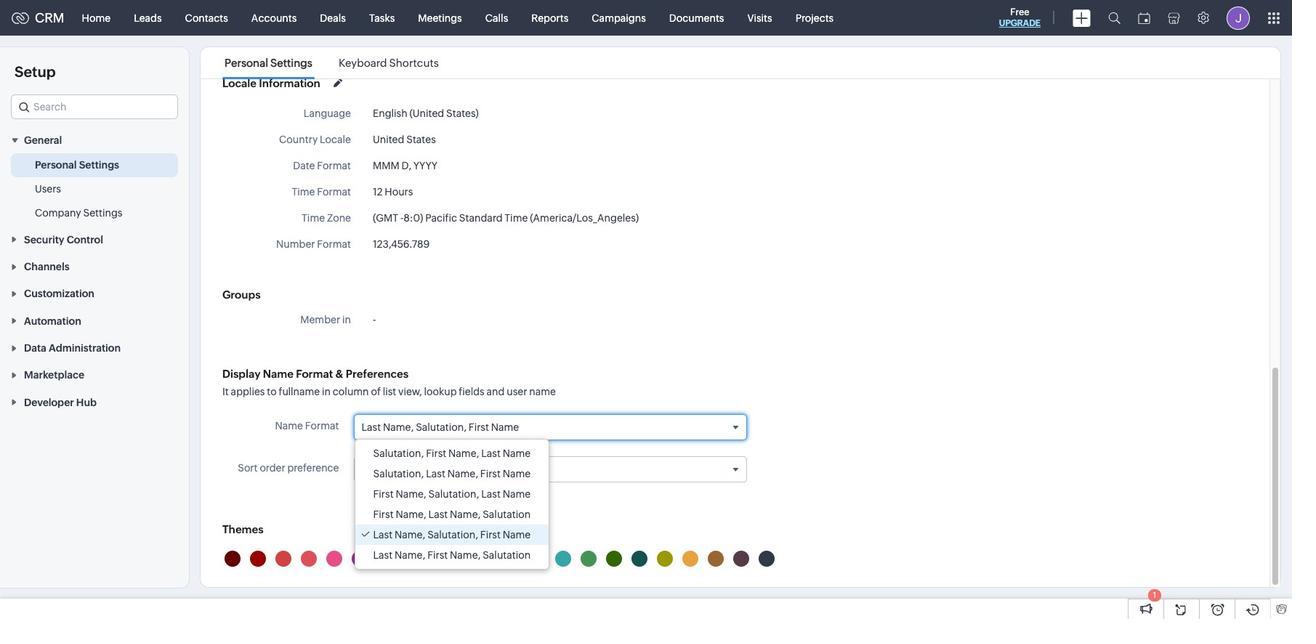 Task type: locate. For each thing, give the bounding box(es) containing it.
settings for personal settings link corresponding to users link
[[79, 160, 119, 171]]

security control button
[[0, 226, 189, 253]]

locale down language
[[320, 134, 351, 145]]

salutation, up first name, salutation, last name
[[373, 468, 424, 480]]

automation button
[[0, 307, 189, 334]]

(america/los_angeles)
[[530, 212, 639, 224]]

security
[[24, 234, 64, 246]]

english
[[373, 108, 408, 119]]

1
[[1154, 591, 1157, 600]]

locale left information on the top of page
[[223, 77, 257, 89]]

1 vertical spatial personal
[[35, 160, 77, 171]]

format up the 'zone'
[[317, 186, 351, 198]]

name,
[[383, 422, 414, 433], [449, 448, 480, 460], [448, 468, 478, 480], [396, 489, 427, 500], [396, 509, 427, 521], [450, 509, 481, 521], [395, 530, 426, 541], [395, 550, 426, 562], [450, 550, 481, 562]]

display name format & preferences it applies to fullname in column of list view, lookup fields and user name
[[223, 368, 556, 398]]

mmm d, yyyy
[[373, 160, 438, 172]]

tasks link
[[358, 0, 407, 35]]

personal settings link for keyboard shortcuts link
[[223, 57, 315, 69]]

time
[[292, 186, 315, 198], [302, 212, 325, 224], [505, 212, 528, 224]]

settings up security control dropdown button
[[83, 208, 122, 219]]

customization
[[24, 288, 95, 300]]

format down the 'zone'
[[317, 239, 351, 250]]

accounts link
[[240, 0, 309, 35]]

home
[[82, 12, 111, 24]]

time down date
[[292, 186, 315, 198]]

0 horizontal spatial in
[[322, 386, 331, 398]]

personal settings link up locale information
[[223, 57, 315, 69]]

salutation
[[483, 509, 531, 521], [483, 550, 531, 562]]

format for name
[[305, 420, 339, 432]]

sort
[[238, 463, 258, 474]]

accounts
[[252, 12, 297, 24]]

-
[[401, 212, 404, 224], [373, 314, 376, 326]]

list
[[212, 47, 452, 79]]

developer hub button
[[0, 389, 189, 416]]

0 horizontal spatial personal
[[35, 160, 77, 171]]

search element
[[1100, 0, 1130, 36]]

hours
[[385, 186, 413, 198]]

time left the 'zone'
[[302, 212, 325, 224]]

format for time
[[317, 186, 351, 198]]

standard
[[459, 212, 503, 224]]

personal settings inside general region
[[35, 160, 119, 171]]

salutation, down salutation, last name, first name
[[429, 489, 480, 500]]

customization button
[[0, 280, 189, 307]]

of
[[371, 386, 381, 398]]

projects
[[796, 12, 834, 24]]

tree
[[355, 440, 549, 570]]

1 horizontal spatial -
[[401, 212, 404, 224]]

1 vertical spatial settings
[[79, 160, 119, 171]]

united
[[373, 134, 405, 145]]

0 horizontal spatial personal settings link
[[35, 158, 119, 173]]

security control
[[24, 234, 103, 246]]

create menu image
[[1073, 9, 1092, 27]]

reports
[[532, 12, 569, 24]]

deals
[[320, 12, 346, 24]]

crm
[[35, 10, 64, 25]]

last name, salutation, first name up salutation, first name, last name
[[362, 422, 519, 433]]

personal settings up locale information
[[225, 57, 313, 69]]

none field the search
[[11, 95, 178, 119]]

date
[[293, 160, 315, 172]]

personal up users
[[35, 160, 77, 171]]

settings down general dropdown button
[[79, 160, 119, 171]]

in left column
[[322, 386, 331, 398]]

in right "member"
[[343, 314, 351, 326]]

profile element
[[1219, 0, 1260, 35]]

2 salutation from the top
[[483, 550, 531, 562]]

company
[[35, 208, 81, 219]]

free upgrade
[[1000, 7, 1041, 28]]

last inside last name, salutation, first name field
[[362, 422, 381, 433]]

2 vertical spatial settings
[[83, 208, 122, 219]]

campaigns link
[[581, 0, 658, 35]]

format
[[317, 160, 351, 172], [317, 186, 351, 198], [317, 239, 351, 250], [296, 368, 333, 380], [305, 420, 339, 432]]

general region
[[0, 154, 189, 226]]

0 horizontal spatial -
[[373, 314, 376, 326]]

1 salutation from the top
[[483, 509, 531, 521]]

1 vertical spatial last name, salutation, first name
[[373, 530, 531, 541]]

1 vertical spatial locale
[[320, 134, 351, 145]]

keyboard shortcuts link
[[337, 57, 441, 69]]

pacific
[[426, 212, 457, 224]]

leads
[[134, 12, 162, 24]]

format down fullname
[[305, 420, 339, 432]]

0 vertical spatial salutation
[[483, 509, 531, 521]]

1 horizontal spatial in
[[343, 314, 351, 326]]

personal
[[225, 57, 268, 69], [35, 160, 77, 171]]

personal settings down general dropdown button
[[35, 160, 119, 171]]

12 hours
[[373, 186, 413, 198]]

personal settings link down general dropdown button
[[35, 158, 119, 173]]

users link
[[35, 182, 61, 197]]

- right (gmt
[[401, 212, 404, 224]]

automation
[[24, 315, 81, 327]]

0 horizontal spatial locale
[[223, 77, 257, 89]]

0 vertical spatial personal settings link
[[223, 57, 315, 69]]

personal up locale information
[[225, 57, 268, 69]]

format up time format
[[317, 160, 351, 172]]

0 horizontal spatial personal settings
[[35, 160, 119, 171]]

1 vertical spatial in
[[322, 386, 331, 398]]

control
[[67, 234, 103, 246]]

Search text field
[[12, 95, 177, 119]]

preference
[[288, 463, 339, 474]]

list containing personal settings
[[212, 47, 452, 79]]

0 vertical spatial settings
[[271, 57, 313, 69]]

1 horizontal spatial personal
[[225, 57, 268, 69]]

last name, salutation, first name down "first name, last name, salutation"
[[373, 530, 531, 541]]

1 vertical spatial personal settings link
[[35, 158, 119, 173]]

name, inside field
[[383, 422, 414, 433]]

zone
[[327, 212, 351, 224]]

first
[[469, 422, 489, 433], [426, 448, 447, 460], [481, 468, 501, 480], [373, 489, 394, 500], [373, 509, 394, 521], [481, 530, 501, 541], [428, 550, 448, 562]]

- right member in
[[373, 314, 376, 326]]

to
[[267, 386, 277, 398]]

fields
[[459, 386, 485, 398]]

None field
[[11, 95, 178, 119], [355, 458, 747, 482], [355, 458, 747, 482]]

projects link
[[784, 0, 846, 35]]

in
[[343, 314, 351, 326], [322, 386, 331, 398]]

format inside display name format & preferences it applies to fullname in column of list view, lookup fields and user name
[[296, 368, 333, 380]]

salutation for first name, last name, salutation
[[483, 509, 531, 521]]

logo image
[[12, 12, 29, 24]]

last name, first name, salutation
[[373, 550, 531, 562]]

states
[[407, 134, 436, 145]]

&
[[336, 368, 344, 380]]

last name, salutation, first name inside field
[[362, 422, 519, 433]]

1 vertical spatial personal settings
[[35, 160, 119, 171]]

groups
[[223, 289, 261, 301]]

1 vertical spatial salutation
[[483, 550, 531, 562]]

format up fullname
[[296, 368, 333, 380]]

1 horizontal spatial personal settings link
[[223, 57, 315, 69]]

tasks
[[369, 12, 395, 24]]

salutation, up salutation, first name, last name
[[416, 422, 467, 433]]

1 horizontal spatial locale
[[320, 134, 351, 145]]

1 horizontal spatial personal settings
[[225, 57, 313, 69]]

0 vertical spatial last name, salutation, first name
[[362, 422, 519, 433]]

channels button
[[0, 253, 189, 280]]

format for date
[[317, 160, 351, 172]]

information
[[259, 77, 321, 89]]

name
[[263, 368, 294, 380], [275, 420, 303, 432], [491, 422, 519, 433], [503, 448, 531, 460], [503, 468, 531, 480], [503, 489, 531, 500], [503, 530, 531, 541]]

0 vertical spatial personal settings
[[225, 57, 313, 69]]

salutation down "first name, last name, salutation"
[[483, 550, 531, 562]]

column
[[333, 386, 369, 398]]

salutation down first name, salutation, last name
[[483, 509, 531, 521]]

settings up information on the top of page
[[271, 57, 313, 69]]

0 vertical spatial locale
[[223, 77, 257, 89]]

view,
[[399, 386, 422, 398]]

country
[[279, 134, 318, 145]]

states)
[[446, 108, 479, 119]]



Task type: vqa. For each thing, say whether or not it's contained in the screenshot.


Task type: describe. For each thing, give the bounding box(es) containing it.
contacts link
[[174, 0, 240, 35]]

setup
[[15, 63, 56, 80]]

d,
[[402, 160, 412, 172]]

name inside display name format & preferences it applies to fullname in column of list view, lookup fields and user name
[[263, 368, 294, 380]]

salutation for last name, first name, salutation
[[483, 550, 531, 562]]

settings for company settings link
[[83, 208, 122, 219]]

salutation, first name, last name
[[373, 448, 531, 460]]

(gmt
[[373, 212, 399, 224]]

number
[[276, 239, 315, 250]]

visits
[[748, 12, 773, 24]]

visits link
[[736, 0, 784, 35]]

administration
[[49, 343, 121, 354]]

first name, last name, salutation
[[373, 509, 531, 521]]

(united
[[410, 108, 444, 119]]

keyboard shortcuts
[[339, 57, 439, 69]]

Last Name, Salutation, First Name field
[[355, 415, 747, 440]]

locale information
[[223, 77, 321, 89]]

meetings
[[418, 12, 462, 24]]

developer
[[24, 397, 74, 409]]

documents link
[[658, 0, 736, 35]]

123,456.789
[[373, 239, 430, 250]]

general button
[[0, 127, 189, 154]]

0 vertical spatial -
[[401, 212, 404, 224]]

united states
[[373, 134, 436, 145]]

salutation, last name, first name
[[373, 468, 531, 480]]

12
[[373, 186, 383, 198]]

8:0)
[[404, 212, 424, 224]]

calendar image
[[1139, 12, 1151, 24]]

data administration button
[[0, 334, 189, 361]]

it
[[223, 386, 229, 398]]

company settings link
[[35, 206, 122, 221]]

company settings
[[35, 208, 122, 219]]

(gmt -8:0) pacific standard time (america/los_angeles)
[[373, 212, 639, 224]]

applies
[[231, 386, 265, 398]]

first inside field
[[469, 422, 489, 433]]

display
[[223, 368, 261, 380]]

contacts
[[185, 12, 228, 24]]

order
[[260, 463, 286, 474]]

hub
[[76, 397, 97, 409]]

calls link
[[474, 0, 520, 35]]

list
[[383, 386, 397, 398]]

home link
[[70, 0, 122, 35]]

crm link
[[12, 10, 64, 25]]

salutation, up salutation, last name, first name
[[373, 448, 424, 460]]

first name, salutation, last name
[[373, 489, 531, 500]]

data
[[24, 343, 46, 354]]

salutation, inside field
[[416, 422, 467, 433]]

country locale
[[279, 134, 351, 145]]

settings inside list
[[271, 57, 313, 69]]

campaigns
[[592, 12, 646, 24]]

data administration
[[24, 343, 121, 354]]

format for number
[[317, 239, 351, 250]]

general
[[24, 135, 62, 146]]

keyboard
[[339, 57, 387, 69]]

tree containing salutation, first name, last name
[[355, 440, 549, 570]]

salutation, down "first name, last name, salutation"
[[428, 530, 478, 541]]

time format
[[292, 186, 351, 198]]

in inside display name format & preferences it applies to fullname in column of list view, lookup fields and user name
[[322, 386, 331, 398]]

profile image
[[1228, 6, 1251, 29]]

time for time zone
[[302, 212, 325, 224]]

search image
[[1109, 12, 1121, 24]]

date format
[[293, 160, 351, 172]]

name inside field
[[491, 422, 519, 433]]

language
[[304, 108, 351, 119]]

1 vertical spatial -
[[373, 314, 376, 326]]

member in
[[301, 314, 351, 326]]

time for time format
[[292, 186, 315, 198]]

last name, salutation, first name inside tree
[[373, 530, 531, 541]]

calls
[[486, 12, 509, 24]]

developer hub
[[24, 397, 97, 409]]

create menu element
[[1065, 0, 1100, 35]]

name format
[[275, 420, 339, 432]]

number format
[[276, 239, 351, 250]]

marketplace
[[24, 370, 84, 381]]

english (united states)
[[373, 108, 479, 119]]

users
[[35, 184, 61, 195]]

meetings link
[[407, 0, 474, 35]]

marketplace button
[[0, 361, 189, 389]]

themes
[[223, 524, 264, 536]]

and
[[487, 386, 505, 398]]

0 vertical spatial personal
[[225, 57, 268, 69]]

mmm
[[373, 160, 400, 172]]

personal inside general region
[[35, 160, 77, 171]]

shortcuts
[[389, 57, 439, 69]]

personal settings link for users link
[[35, 158, 119, 173]]

leads link
[[122, 0, 174, 35]]

name
[[530, 386, 556, 398]]

documents
[[670, 12, 725, 24]]

deals link
[[309, 0, 358, 35]]

yyyy
[[414, 160, 438, 172]]

sort order preference
[[238, 463, 339, 474]]

time right standard
[[505, 212, 528, 224]]

0 vertical spatial in
[[343, 314, 351, 326]]

fullname
[[279, 386, 320, 398]]

reports link
[[520, 0, 581, 35]]

free
[[1011, 7, 1030, 17]]

lookup
[[424, 386, 457, 398]]



